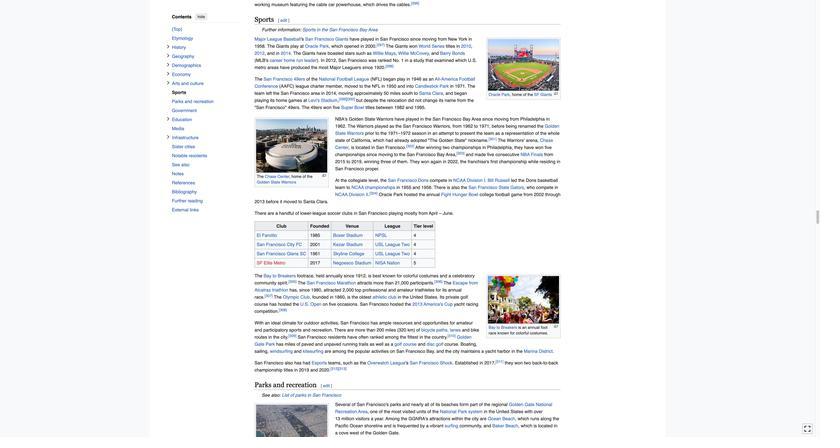 Task type: describe. For each thing, give the bounding box(es) containing it.
over
[[534, 410, 543, 415]]

amateur inside has, since 1980, attracted 2,000 top professional and amateur triathletes for its annual race.
[[397, 288, 414, 293]]

. up back in the bottom of the page
[[553, 349, 554, 354]]

in inside prior to the 1971–1972 season in an attempt to present the team as a representation of the whole state of california, which had already adopted "the golden state" nickname.
[[428, 131, 431, 136]]

san right level,
[[388, 178, 396, 183]]

climate
[[282, 321, 296, 326]]

1 horizontal spatial golden state warriors link
[[335, 124, 560, 136]]

usl league two for skyline college
[[375, 251, 410, 257]]

since inside nba's golden state warriors have played in the san francisco bay area since moving from philadelphia in 1962. the warriors played as the san francisco warriors, from 1962 to 1971, before being renamed the
[[482, 117, 493, 122]]

2 vertical spatial miles
[[285, 342, 295, 347]]

francisco down athletic
[[369, 302, 389, 307]]

oracle for home
[[489, 92, 501, 97]]

the up super bowl titles between 1982 and 1995.
[[380, 98, 386, 103]]

to up community
[[273, 274, 277, 279]]

in inside in the united states with over 13 million visitors a year. among the ggnra's attractions within the city are
[[484, 410, 488, 415]]

and left 'into'
[[398, 84, 405, 89]]

whole
[[548, 131, 560, 136]]

opened
[[344, 44, 359, 49]]

the up nickname.
[[477, 131, 483, 136]]

to right prior
[[376, 131, 379, 136]]

hide button
[[195, 13, 208, 20]]

0 vertical spatial league
[[296, 84, 309, 89]]

0 vertical spatial breakers
[[278, 274, 296, 279]]

in inside after winning two championships in philadelphia, they have won five championships since moving to the san francisco bay area,
[[483, 145, 486, 150]]

0 horizontal spatial major
[[255, 37, 266, 42]]

farolito
[[262, 233, 277, 238]]

yacht inside yacht racing competition.
[[454, 302, 465, 307]]

[297]
[[377, 43, 385, 47]]

a right maintains
[[482, 349, 484, 354]]

located inside , is located in san francisco. [302]
[[356, 145, 370, 150]]

1 vertical spatial ncaa
[[352, 185, 364, 190]]

1 vertical spatial bay to breakers link
[[489, 326, 517, 330]]

x small image for infrastructure
[[166, 135, 170, 139]]

five inside [303] and made five consecutive nba finals
[[487, 152, 494, 157]]

2000.
[[365, 44, 377, 49]]

charter
[[310, 84, 325, 89]]

as inside nba's golden state warriors have played in the san francisco bay area since moving from philadelphia in 1962. the warriors played as the san francisco warriors, from 1962 to 1971, before being renamed the
[[390, 124, 394, 129]]

bay up the race
[[489, 326, 496, 330]]

and down did
[[406, 105, 413, 110]]

to up approximately at left top
[[359, 84, 363, 89]]

1 horizontal spatial oracle park link
[[489, 92, 510, 97]]

1 vertical spatial championships
[[335, 152, 365, 157]]

golden inside prior to the 1971–1972 season in an attempt to present the team as a representation of the whole state of california, which had already adopted "the golden state" nickname.
[[439, 138, 453, 143]]

francisco up opened
[[339, 27, 358, 32]]

bill
[[488, 178, 494, 183]]

and down disc golf link
[[437, 349, 444, 354]]

and up the visited
[[402, 402, 410, 408]]

[303] link
[[457, 151, 465, 155]]

san inside [305] the san francisco marathon attracts more than 21,000 participants. [306] the
[[307, 281, 315, 286]]

united for states
[[496, 410, 509, 415]]

san down sailing, at bottom left
[[255, 361, 263, 366]]

has inside san francisco also has had esports teams, such as the overwatch league 's san francisco shock . established in 2017, [311]
[[294, 361, 302, 366]]

0 horizontal spatial oracle park link
[[305, 44, 329, 49]]

collegiate
[[348, 178, 367, 183]]

study
[[414, 58, 424, 63]]

, one of the most visited units of the national park system
[[368, 410, 483, 415]]

the up the among
[[384, 410, 390, 415]]

1 horizontal spatial breakers
[[501, 326, 517, 330]]

windsurfing
[[270, 349, 293, 354]]

francisco up several
[[322, 393, 341, 398]]

francisco down golf course link
[[406, 349, 425, 354]]

hosted inside in the united states. its private golf course has hosted the
[[278, 302, 292, 307]]

state inside "the chase center , home of the golden state warriors"
[[271, 180, 280, 185]]

the up hunger
[[461, 185, 467, 190]]

1 horizontal spatial play
[[397, 77, 405, 82]]

bibliography link
[[172, 187, 242, 197]]

1 horizontal spatial recreation
[[286, 381, 317, 389]]

1 horizontal spatial hosted
[[390, 302, 404, 307]]

to inside "from 2015 to 2019, winning three of them. they won again in 2022, the franchise's first championship while residing in san francisco proper."
[[347, 159, 350, 164]]

the down the bicycle
[[424, 335, 431, 340]]

is inside ncaa championships in 1955 and 1956. there is also the san francisco state gators , who compete in ncaa division ii . [304] oracle park hosted the annual fight hunger bowl
[[447, 185, 450, 190]]

the down running
[[348, 349, 354, 354]]

and inside ncaa championships in 1955 and 1956. there is also the san francisco state gators , who compete in ncaa division ii . [304] oracle park hosted the annual fight hunger bowl
[[413, 185, 420, 190]]

its up in the united states with over 13 million visitors a year. among the ggnra's attractions within the city are
[[436, 402, 440, 408]]

park up being
[[502, 92, 510, 97]]

(top)
[[172, 27, 182, 32]]

0 horizontal spatial u.s.
[[300, 302, 309, 307]]

[307] the olympic club , founded in 1860, is the oldest athletic club
[[265, 294, 397, 300]]

san up elite
[[257, 251, 265, 257]]

the up the attractions
[[433, 410, 439, 415]]

renamed
[[518, 124, 536, 129]]

1 horizontal spatial played
[[375, 124, 388, 129]]

course inside in the united states. its private golf course has hosted the
[[255, 302, 268, 307]]

the right club
[[403, 295, 409, 300]]

giants down sports in the san francisco bay area link
[[335, 37, 348, 42]]

an inside with an ideal climate for outdoor activities, san francisco has ample resources and opportunities for amateur and participatory sports and recreation. there are more than 200 miles (320 km) of
[[265, 321, 270, 326]]

usl league two link for kezar stadium
[[375, 242, 410, 247]]

april
[[429, 211, 438, 216]]

is inside footrace, held annually since 1912, is best known for colorful costumes and a celebratory community spirit.
[[368, 274, 372, 279]]

san francisco city fc
[[257, 242, 302, 247]]

and down series
[[431, 51, 439, 56]]

the right level,
[[380, 178, 387, 183]]

the bay to breakers
[[255, 274, 296, 279]]

and inside and bike routes in the city.
[[462, 328, 470, 333]]

2 vertical spatial ncaa
[[335, 192, 348, 197]]

college
[[349, 251, 364, 257]]

0 vertical spatial santa
[[419, 91, 431, 96]]

francisco up 1955
[[397, 178, 417, 183]]

stadium for boxer
[[346, 233, 363, 238]]

the up resources
[[405, 302, 411, 307]]

nisa nation
[[375, 261, 400, 266]]

its inside the , and began playing its home games at
[[270, 98, 275, 103]]

and inside has, since 1980, attracted 2,000 top professional and amateur triathletes for its annual race.
[[388, 288, 396, 293]]

since inside have played in san francisco since moving from new york in 1958. the giants play at
[[410, 37, 421, 42]]

0 horizontal spatial sf
[[257, 261, 263, 266]]

already
[[395, 138, 409, 143]]

is inside , which runs along the pacific ocean shoreline and is frequented by a vibrant
[[393, 424, 396, 429]]

won inside after winning two championships in philadelphia, they have won five championships since moving to the san francisco bay area,
[[535, 145, 544, 150]]

relocation
[[387, 98, 407, 103]]

as up candlestick
[[423, 77, 428, 82]]

1 vertical spatial 2013
[[412, 302, 423, 307]]

college football game from 2002 through 2013 before it moved to santa clara.
[[255, 192, 561, 204]]

change
[[423, 98, 438, 103]]

the right prior
[[381, 131, 387, 136]]

ocean inside , which runs along the pacific ocean shoreline and is frequented by a vibrant
[[350, 424, 363, 429]]

metro
[[274, 261, 285, 266]]

which inside the ). in 2012, san francisco was ranked no. 1 in a study that examined which u.s. metro areas have produced the most major leaguers since 1920.
[[455, 58, 467, 63]]

in inside and bike routes in the city.
[[268, 335, 272, 340]]

with
[[525, 410, 533, 415]]

which inside , which runs along the pacific ocean shoreline and is frequented by a vibrant
[[518, 417, 529, 422]]

0 horizontal spatial chase center link
[[265, 174, 289, 179]]

have inside [309] san francisco residents have often ranked among the fittest in the country. [310]
[[348, 335, 357, 340]]

giants up philadelphia
[[541, 92, 552, 97]]

at inside the , and began playing its home games at
[[303, 98, 307, 103]]

2020.
[[319, 368, 331, 373]]

and inside 'they won two back-to-back championship titles in 2019 and 2020.'
[[310, 368, 318, 373]]

two for championships
[[443, 145, 450, 150]]

1 vertical spatial course
[[403, 342, 417, 347]]

founded
[[312, 295, 329, 300]]

celebratory
[[452, 274, 475, 279]]

bowl inside ncaa championships in 1955 and 1956. there is also the san francisco state gators , who compete in ncaa division ii . [304] oracle park hosted the annual fight hunger bowl
[[469, 192, 478, 197]]

the inside "the chase center , home of the golden state warriors"
[[307, 174, 313, 179]]

footrace, held annually since 1912, is best known for colorful costumes and a celebratory community spirit.
[[255, 274, 475, 286]]

participants.
[[410, 281, 434, 286]]

1 horizontal spatial on
[[390, 349, 395, 354]]

costumes
[[419, 274, 439, 279]]

there inside with an ideal climate for outdoor activities, san francisco has ample resources and opportunities for amateur and participatory sports and recreation. there are more than 200 miles (320 km) of
[[334, 328, 346, 333]]

1 horizontal spatial parks and recreation
[[255, 381, 317, 389]]

the up charter
[[311, 77, 318, 82]]

has miles of paved and unpaved running trails as well as a golf course and disc golf
[[275, 342, 443, 347]]

, inside [307] the olympic club , founded in 1860, is the oldest athletic club
[[310, 295, 311, 300]]

0 vertical spatial moved
[[345, 84, 358, 89]]

located inside the , which is located in a cove west of the golden gate.
[[538, 424, 553, 429]]

five down [307] the olympic club , founded in 1860, is the oldest athletic club
[[329, 302, 336, 307]]

0 horizontal spatial there
[[255, 211, 266, 216]]

49ers inside but despite the relocation did not change its name from the "san francisco" 49ers. the 49ers won five
[[311, 105, 322, 110]]

1 horizontal spatial parks
[[255, 381, 272, 389]]

the right name
[[468, 98, 474, 103]]

kitesurfing
[[303, 349, 324, 354]]

as inside san francisco also has had esports teams, such as the overwatch league 's san francisco shock . established in 2017, [311]
[[354, 361, 359, 366]]

the up frequented
[[401, 417, 407, 422]]

[309] link
[[288, 334, 297, 338]]

elite
[[264, 261, 273, 266]]

2017
[[310, 261, 320, 266]]

bay inside nba's golden state warriors have played in the san francisco bay area since moving from philadelphia in 1962. the warriors played as the san francisco warriors, from 1962 to 1971, before being renamed the
[[463, 117, 471, 122]]

they inside 'they won two back-to-back championship titles in 2019 and 2020.'
[[505, 361, 513, 366]]

san inside , is located in san francisco. [302]
[[376, 145, 384, 150]]

san up 1971–1972
[[403, 124, 411, 129]]

name
[[445, 98, 456, 103]]

francisco inside after winning two championships in philadelphia, they have won five championships since moving to the san francisco bay area,
[[416, 152, 436, 157]]

to inside led the dons basketball team to
[[347, 185, 350, 190]]

is inside , is located in san francisco. [302]
[[351, 145, 354, 150]]

but despite the relocation did not change its name from the "san francisco" 49ers. the 49ers won five
[[255, 98, 474, 110]]

200
[[377, 328, 384, 333]]

nba's golden state warriors have played in the san francisco bay area since moving from philadelphia in 1962. the warriors played as the san francisco warriors, from 1962 to 1971, before being renamed the
[[335, 117, 550, 129]]

to inside college football game from 2002 through 2013 before it moved to santa clara.
[[298, 199, 302, 204]]

2014,
[[326, 91, 337, 96]]

demographics link
[[172, 61, 242, 70]]

parks and recreation link
[[172, 97, 242, 106]]

an left "all-"
[[429, 77, 434, 82]]

1 horizontal spatial sf
[[534, 92, 539, 97]]

0 vertical spatial club
[[276, 224, 287, 229]]

0 horizontal spatial golf
[[395, 342, 402, 347]]

0 vertical spatial national
[[319, 77, 336, 82]]

and left baker
[[484, 424, 491, 429]]

the left whole
[[540, 131, 547, 136]]

sailing,
[[255, 349, 269, 354]]

1
[[401, 58, 404, 63]]

x small image for history
[[166, 45, 170, 49]]

well
[[376, 342, 384, 347]]

compete inside ncaa championships in 1955 and 1956. there is also the san francisco state gators , who compete in ncaa division ii . [304] oracle park hosted the annual fight hunger bowl
[[536, 185, 554, 190]]

also:
[[271, 393, 281, 398]]

san down el
[[257, 242, 265, 247]]

government
[[172, 108, 197, 113]]

x small image for demographics
[[166, 63, 170, 67]]

0 horizontal spatial city
[[453, 349, 460, 354]]

ncaa division i link
[[453, 178, 485, 183]]

1 vertical spatial beach
[[506, 424, 518, 429]]

san down oldest
[[360, 302, 368, 307]]

area inside note
[[368, 27, 378, 32]]

and up career at left top
[[267, 51, 275, 56]]

from left april
[[419, 211, 428, 216]]

outdoor
[[304, 321, 319, 326]]

2 willie from the left
[[398, 51, 409, 56]]

playing inside the , and began playing its home games at
[[255, 98, 269, 103]]

moving inside in 1971. the team left the san francisco area in 2014, moving approximately 50 miles south to
[[339, 91, 353, 96]]

francisco inside [309] san francisco residents have often ranked among the fittest in the country. [310]
[[307, 335, 327, 340]]

major inside the ). in 2012, san francisco was ranked no. 1 in a study that examined which u.s. metro areas have produced the most major leaguers since 1920.
[[330, 65, 341, 70]]

the inside , which runs along the pacific ocean shoreline and is frequented by a vibrant
[[553, 417, 559, 422]]

2 horizontal spatial ncaa
[[453, 178, 466, 183]]

golden inside golden state warriors
[[545, 124, 560, 129]]

2 horizontal spatial played
[[406, 117, 419, 122]]

sports
[[289, 328, 302, 333]]

area inside nba's golden state warriors have played in the san francisco bay area since moving from philadelphia in 1962. the warriors played as the san francisco warriors, from 1962 to 1971, before being renamed the
[[472, 117, 481, 122]]

gate for park
[[255, 342, 264, 347]]

warriors down between
[[377, 117, 393, 122]]

francisco's
[[366, 402, 389, 408]]

the down 1995.
[[425, 117, 431, 122]]

fullscreen image
[[804, 426, 811, 433]]

francisco inside in 1971. the team left the san francisco area in 2014, moving approximately 50 miles south to
[[290, 91, 310, 96]]

0 horizontal spatial began
[[383, 77, 396, 82]]

0 vertical spatial division
[[467, 178, 483, 183]]

year.
[[375, 417, 385, 422]]

[302] link
[[406, 144, 414, 148]]

nba
[[521, 152, 530, 157]]

windsurfing and kitesurfing are among the popular activities on san francisco bay, and the city maintains a yacht harbor in the marina district .
[[270, 349, 554, 354]]

the up community,
[[465, 417, 471, 422]]

led the dons basketball team to
[[335, 178, 558, 190]]

education link
[[172, 115, 242, 124]]

1 dons from the left
[[418, 178, 429, 183]]

0 horizontal spatial bay to breakers link
[[264, 274, 296, 279]]

gate for national
[[525, 402, 535, 408]]

the down 1956.
[[419, 192, 425, 197]]

francisco up san francisco glens sc link
[[266, 242, 286, 247]]

known inside footrace, held annually since 1912, is best known for colorful costumes and a celebratory community spirit.
[[383, 274, 396, 279]]

francisco up season
[[412, 124, 432, 129]]

giants up leader
[[302, 51, 315, 56]]

1 horizontal spatial chase center link
[[335, 138, 553, 150]]

triathlon
[[272, 288, 288, 293]]

has up "windsurfing"
[[276, 342, 284, 347]]

and left disc on the right bottom
[[418, 342, 426, 347]]

0 horizontal spatial 's
[[301, 37, 304, 42]]

representation
[[505, 131, 534, 136]]

state inside ncaa championships in 1955 and 1956. there is also the san francisco state gators , who compete in ncaa division ii . [304] oracle park hosted the annual fight hunger bowl
[[499, 185, 509, 190]]

college
[[480, 192, 494, 197]]

from up being
[[510, 117, 519, 122]]

are down unpaved
[[325, 349, 331, 354]]

than inside with an ideal climate for outdoor activities, san francisco has ample resources and opportunities for amateur and participatory sports and recreation. there are more than 200 miles (320 km) of
[[367, 328, 375, 333]]

the inside san francisco also has had esports teams, such as the overwatch league 's san francisco shock . established in 2017, [311]
[[360, 361, 366, 366]]

team inside in 1971. the team left the san francisco area in 2014, moving approximately 50 miles south to
[[255, 91, 265, 96]]

and down with
[[255, 328, 262, 333]]

0 horizontal spatial parks
[[172, 99, 184, 104]]

0 horizontal spatial golden state warriors link
[[257, 180, 296, 185]]

1 horizontal spatial sports
[[255, 15, 274, 23]]

san inside with an ideal climate for outdoor activities, san francisco has ample resources and opportunities for amateur and participatory sports and recreation. there are more than 200 miles (320 km) of
[[341, 321, 349, 326]]

mostly
[[404, 211, 417, 216]]

a right well
[[391, 342, 393, 347]]

residents inside [309] san francisco residents have often ranked among the fittest in the country. [310]
[[328, 335, 346, 340]]

a left handful
[[275, 211, 278, 216]]

0 horizontal spatial recreation
[[194, 99, 214, 104]]

to up state"
[[455, 131, 459, 136]]

the left "regional"
[[484, 402, 490, 408]]

bay inside note
[[359, 27, 367, 32]]

francisco down the [304]
[[368, 211, 388, 216]]

usl league two for kezar stadium
[[375, 242, 410, 247]]

culture
[[190, 81, 204, 86]]

two for college
[[402, 251, 410, 257]]

(aafc)
[[279, 84, 294, 89]]

since inside has, since 1980, attracted 2,000 top professional and amateur triathletes for its annual race.
[[299, 288, 310, 293]]

park inside ncaa championships in 1955 and 1956. there is also the san francisco state gators , who compete in ncaa division ii . [304] oracle park hosted the annual fight hunger bowl
[[394, 192, 403, 197]]

major league baseball 's san francisco giants
[[255, 37, 348, 42]]

sf elite metro
[[257, 261, 285, 266]]

1 horizontal spatial national
[[440, 410, 457, 415]]

to right "bike"
[[497, 326, 500, 330]]

esports
[[312, 361, 327, 366]]

have inside the ). in 2012, san francisco was ranked no. 1 in a study that examined which u.s. metro areas have produced the most major leaguers since 1920.
[[280, 65, 290, 70]]

overwatch
[[367, 361, 389, 366]]

triathlon link
[[272, 288, 288, 293]]

0 vertical spatial compete
[[430, 178, 447, 183]]

1 vertical spatial playing
[[389, 211, 403, 216]]

league up the nation on the left
[[385, 251, 400, 257]]

stadium inside 'levi's stadium , [299] [300]'
[[321, 98, 338, 103]]

1971.
[[455, 84, 466, 89]]

the up 1971–1972
[[396, 124, 402, 129]]

for up lanes
[[450, 321, 455, 326]]

stadium for kezar
[[346, 242, 363, 247]]

0 vertical spatial on
[[323, 302, 328, 307]]

golden inside the , which is located in a cove west of the golden gate.
[[373, 431, 388, 436]]

with
[[255, 321, 264, 326]]

in 1971. the team left the san francisco area in 2014, moving approximately 50 miles south to
[[255, 84, 475, 96]]

francisco up (aafc)
[[273, 77, 293, 82]]

note containing further information:
[[255, 26, 561, 33]]

surfing link
[[445, 424, 458, 429]]

1 vertical spatial titles
[[366, 105, 375, 110]]

, inside , which runs along the pacific ocean shoreline and is frequented by a vibrant
[[515, 417, 517, 422]]

francisco down further information: sports in the san francisco bay area
[[315, 37, 334, 42]]

and down paved
[[294, 349, 302, 354]]

0 vertical spatial ocean
[[488, 417, 501, 422]]

golden gate park link
[[255, 335, 472, 347]]

golden gate national recreation area
[[335, 402, 552, 415]]

warriors up prior
[[357, 124, 374, 129]]

san francisco shock link
[[410, 361, 453, 366]]

states
[[511, 410, 523, 415]]

note containing see also:
[[255, 392, 561, 399]]

francisco down san francisco city fc
[[266, 251, 286, 257]]

cove
[[339, 431, 349, 436]]

san inside "from 2015 to 2019, winning three of them. they won again in 2022, the franchise's first championship while residing in san francisco proper."
[[335, 166, 343, 171]]

san up san francisco giants link on the left top of page
[[329, 27, 337, 32]]

also inside ncaa championships in 1955 and 1956. there is also the san francisco state gators , who compete in ncaa division ii . [304] oracle park hosted the annual fight hunger bowl
[[452, 185, 460, 190]]

the down olympic club link
[[293, 302, 299, 307]]

new
[[448, 37, 457, 42]]

francisco inside "from 2015 to 2019, winning three of them. they won again in 2022, the franchise's first championship while residing in san francisco proper."
[[345, 166, 364, 171]]

and up kitesurfing
[[315, 342, 323, 347]]

parks for of
[[295, 393, 306, 398]]

1 vertical spatial among
[[333, 349, 346, 354]]

spirit.
[[278, 281, 289, 286]]

the inside after winning two championships in philadelphia, they have won five championships since moving to the san francisco bay area,
[[399, 152, 406, 157]]

home inside the , and began playing its home games at
[[276, 98, 287, 103]]

and down outdoor
[[303, 328, 310, 333]]

san down windsurfing and kitesurfing are among the popular activities on san francisco bay, and the city maintains a yacht harbor in the marina district .
[[410, 361, 418, 366]]

clara.
[[316, 199, 329, 204]]

game
[[511, 192, 522, 197]]

oracle inside ncaa championships in 1955 and 1956. there is also the san francisco state gators , who compete in ncaa division ii . [304] oracle park hosted the annual fight hunger bowl
[[379, 192, 392, 197]]

santa clara
[[419, 91, 443, 96]]

state inside nba's golden state warriors have played in the san francisco bay area since moving from philadelphia in 1962. the warriors played as the san francisco warriors, from 1962 to 1971, before being renamed the
[[365, 117, 375, 122]]

disc
[[427, 342, 435, 347]]

list of parks in san francisco link
[[282, 393, 341, 398]]

bike
[[471, 328, 479, 333]]

national football league link
[[319, 77, 369, 82]]

league up (aafc) league charter member, moved to the nfl in 1950 and into candlestick park
[[354, 77, 369, 82]]

list
[[282, 393, 289, 398]]

as inside "oracle park , which opened in 2000. [297] the giants won world series titles in 2010 , 2012 , and in 2014 . the giants have boasted stars such as willie mays , willie mccovey , and barry bonds (mlb's career home run leader"
[[367, 51, 372, 56]]

sports inside note
[[303, 27, 316, 32]]

and up also:
[[273, 381, 284, 389]]

[ for sports
[[278, 18, 279, 23]]

a inside the , which is located in a cove west of the golden gate.
[[335, 431, 338, 436]]

the right at
[[341, 178, 347, 183]]



Task type: vqa. For each thing, say whether or not it's contained in the screenshot.


Task type: locate. For each thing, give the bounding box(es) containing it.
2 x small image from the top
[[166, 63, 170, 67]]

triathletes
[[415, 288, 435, 293]]

1 two from the top
[[402, 242, 410, 247]]

x small image for economy
[[166, 72, 170, 76]]

before inside nba's golden state warriors have played in the san francisco bay area since moving from philadelphia in 1962. the warriors played as the san francisco warriors, from 1962 to 1971, before being renamed the
[[492, 124, 505, 129]]

park down form
[[458, 410, 467, 415]]

annual down 1956.
[[426, 192, 440, 197]]

from inside escape from alcatraz
[[469, 281, 478, 286]]

2,000
[[343, 288, 354, 293]]

its down left
[[270, 98, 275, 103]]

0 horizontal spatial yacht
[[454, 302, 465, 307]]

are inside in the united states with over 13 million visitors a year. among the ggnra's attractions within the city are
[[480, 417, 487, 422]]

1 x small image from the top
[[166, 45, 170, 49]]

warriors inside golden state warriors
[[347, 131, 364, 136]]

breakers
[[278, 274, 296, 279], [501, 326, 517, 330]]

usl
[[375, 242, 384, 247], [375, 251, 384, 257]]

1 horizontal spatial gate
[[525, 402, 535, 408]]

x small image for geography
[[166, 54, 170, 58]]

bay up 'again'
[[437, 152, 445, 157]]

from left 1962
[[453, 124, 462, 129]]

usl for skyline college
[[375, 251, 384, 257]]

two for stadium
[[402, 242, 410, 247]]

center
[[335, 145, 349, 150], [278, 174, 289, 179]]

0 horizontal spatial breakers
[[278, 274, 296, 279]]

the inside nba's golden state warriors have played in the san francisco bay area since moving from philadelphia in 1962. the warriors played as the san francisco warriors, from 1962 to 1971, before being renamed the
[[348, 124, 356, 129]]

its down clara
[[439, 98, 444, 103]]

the up approximately at left top
[[364, 84, 371, 89]]

oracle for which
[[305, 44, 318, 49]]

two for back-
[[524, 361, 531, 366]]

1 vertical spatial santa
[[303, 199, 315, 204]]

in inside [307] the olympic club , founded in 1860, is the oldest athletic club
[[330, 295, 333, 300]]

4 x small image from the top
[[166, 81, 170, 85]]

francisco inside have played in san francisco since moving from new york in 1958. the giants play at
[[389, 37, 409, 42]]

0 horizontal spatial also
[[181, 162, 190, 167]]

0 vertical spatial further
[[262, 27, 276, 32]]

contents
[[172, 14, 192, 19]]

1 horizontal spatial 2013
[[412, 302, 423, 307]]

2010
[[461, 44, 471, 49]]

world series link
[[419, 44, 445, 49]]

area inside golden gate national recreation area
[[358, 410, 368, 415]]

1 horizontal spatial team
[[335, 185, 345, 190]]

0 vertical spatial ncaa
[[453, 178, 466, 183]]

1 horizontal spatial titles
[[366, 105, 375, 110]]

member,
[[326, 84, 343, 89]]

see also
[[172, 162, 190, 167]]

0 vertical spatial usl league two link
[[375, 242, 410, 247]]

championships inside ncaa championships in 1955 and 1956. there is also the san francisco state gators , who compete in ncaa division ii . [304] oracle park hosted the annual fight hunger bowl
[[365, 185, 395, 190]]

won right [311] link on the bottom right of page
[[515, 361, 523, 366]]

francisco down 'recreation.'
[[307, 335, 327, 340]]

disc golf link
[[427, 342, 443, 347]]

has inside with an ideal climate for outdoor activities, san francisco has ample resources and opportunities for amateur and participatory sports and recreation. there are more than 200 miles (320 km) of
[[371, 321, 378, 326]]

san down ncaa division i link
[[469, 185, 477, 190]]

popular
[[355, 349, 370, 354]]

1 vertical spatial [
[[321, 384, 322, 389]]

3 4 from the top
[[414, 251, 416, 257]]

0 horizontal spatial located
[[356, 145, 370, 150]]

[303]
[[457, 151, 465, 155]]

2 dons from the left
[[526, 178, 537, 183]]

further reading
[[172, 198, 203, 204]]

league inside san francisco also has had esports teams, such as the overwatch league 's san francisco shock . established in 2017, [311]
[[390, 361, 405, 366]]

's down windsurfing and kitesurfing are among the popular activities on san francisco bay, and the city maintains a yacht harbor in the marina district .
[[405, 361, 409, 366]]

1 vertical spatial 's
[[405, 361, 409, 366]]

city inside in the united states with over 13 million visitors a year. among the ggnra's attractions within the city are
[[472, 417, 479, 422]]

located down "along"
[[538, 424, 553, 429]]

0 vertical spatial [
[[278, 18, 279, 23]]

ncaa championships in 1955 and 1956. there is also the san francisco state gators , who compete in ncaa division ii . [304] oracle park hosted the annual fight hunger bowl
[[335, 185, 558, 197]]

1 vertical spatial center
[[278, 174, 289, 179]]

] for parks and recreation
[[331, 384, 332, 389]]

known right best
[[383, 274, 396, 279]]

its inside has, since 1980, attracted 2,000 top professional and amateur triathletes for its annual race.
[[442, 288, 447, 293]]

the down participatory
[[273, 335, 280, 340]]

an inside prior to the 1971–1972 season in an attempt to present the team as a representation of the whole state of california, which had already adopted "the golden state" nickname.
[[433, 131, 438, 136]]

the down philadelphia
[[537, 124, 544, 129]]

1 horizontal spatial known
[[498, 331, 509, 336]]

marathon
[[337, 281, 356, 286]]

in inside [309] san francisco residents have often ranked among the fittest in the country. [310]
[[420, 335, 423, 340]]

center inside the chase center
[[335, 145, 349, 150]]

back
[[549, 361, 558, 366]]

there up fight
[[434, 185, 446, 190]]

warriors'
[[507, 138, 525, 143]]

1 horizontal spatial league
[[313, 211, 326, 216]]

0 horizontal spatial [ edit ]
[[278, 18, 289, 23]]

san down further information: sports in the san francisco bay area
[[305, 37, 313, 42]]

1 vertical spatial also
[[452, 185, 460, 190]]

1 vertical spatial bowl
[[469, 192, 478, 197]]

2 horizontal spatial titles
[[446, 44, 455, 49]]

demographics
[[172, 63, 201, 68]]

npsl
[[375, 233, 387, 238]]

and inside , which runs along the pacific ocean shoreline and is frequented by a vibrant
[[384, 424, 392, 429]]

sports
[[255, 15, 274, 23], [303, 27, 316, 32], [172, 90, 186, 95]]

present
[[460, 131, 475, 136]]

golden inside "the chase center , home of the golden state warriors"
[[257, 180, 270, 185]]

have inside "oracle park , which opened in 2000. [297] the giants won world series titles in 2010 , 2012 , and in 2014 . the giants have boasted stars such as willie mays , willie mccovey , and barry bonds (mlb's career home run leader"
[[317, 51, 326, 56]]

annual inside ncaa championships in 1955 and 1956. there is also the san francisco state gators , who compete in ncaa division ii . [304] oracle park hosted the annual fight hunger bowl
[[426, 192, 440, 197]]

usl up nisa
[[375, 251, 384, 257]]

3 x small image from the top
[[166, 72, 170, 76]]

team left left
[[255, 91, 265, 96]]

5
[[414, 261, 416, 266]]

0 vertical spatial note
[[255, 26, 561, 33]]

0 horizontal spatial championship
[[255, 368, 283, 373]]

u.s. open on five occasions. san francisco hosted the 2013 america's cup
[[300, 302, 453, 307]]

2 vertical spatial titles
[[284, 368, 293, 373]]

0 vertical spatial among
[[385, 335, 399, 340]]

san up conference
[[264, 77, 272, 82]]

the inside led the dons basketball team to
[[518, 178, 525, 183]]

have inside after winning two championships in philadelphia, they have won five championships since moving to the san francisco bay area,
[[524, 145, 534, 150]]

since down was
[[362, 65, 373, 70]]

0 vertical spatial 49ers
[[294, 77, 305, 82]]

football
[[337, 77, 353, 82], [459, 77, 475, 82]]

0 vertical spatial recreation
[[194, 99, 214, 104]]

the inside "the chase center , home of the golden state warriors"
[[257, 174, 264, 179]]

edit for sports
[[280, 18, 287, 23]]

is down 'runs'
[[534, 424, 537, 429]]

ranked
[[378, 58, 392, 63], [370, 335, 384, 340]]

2012,
[[326, 58, 337, 63]]

0 horizontal spatial see
[[172, 162, 180, 167]]

2 x small image from the top
[[166, 135, 170, 139]]

championship inside 'they won two back-to-back championship titles in 2019 and 2020.'
[[255, 368, 283, 373]]

in inside 'they won two back-to-back championship titles in 2019 and 2020.'
[[294, 368, 298, 373]]

center inside "the chase center , home of the golden state warriors"
[[278, 174, 289, 179]]

0 horizontal spatial 2013
[[255, 199, 265, 204]]

bay up community
[[264, 274, 271, 279]]

nba finals link
[[521, 152, 543, 157]]

1 horizontal spatial there
[[334, 328, 346, 333]]

the down "regional"
[[489, 410, 495, 415]]

0 vertical spatial also
[[181, 162, 190, 167]]

francisco down bay,
[[419, 361, 439, 366]]

lanes
[[450, 328, 461, 333]]

note up world
[[255, 26, 561, 33]]

2 vertical spatial also
[[285, 361, 293, 366]]

4 for boxer stadium
[[414, 233, 416, 238]]

media
[[172, 126, 184, 131]]

than
[[385, 281, 394, 286], [367, 328, 375, 333]]

1 football from the left
[[337, 77, 353, 82]]

park down san francisco giants link on the left top of page
[[320, 44, 329, 49]]

to up not
[[414, 91, 418, 96]]

since right has,
[[299, 288, 310, 293]]

san inside in 1971. the team left the san francisco area in 2014, moving approximately 50 miles south to
[[281, 91, 289, 96]]

1 vertical spatial sports
[[303, 27, 316, 32]]

1 horizontal spatial chase
[[540, 138, 553, 143]]

1958.
[[255, 44, 266, 49]]

two inside 'they won two back-to-back championship titles in 2019 and 2020.'
[[524, 361, 531, 366]]

1 vertical spatial ocean
[[350, 424, 363, 429]]

0 vertical spatial ranked
[[378, 58, 392, 63]]

the down the course. at bottom
[[445, 349, 452, 354]]

usl for kezar stadium
[[375, 242, 384, 247]]

2 vertical spatial national
[[440, 410, 457, 415]]

of inside the , which is located in a cove west of the golden gate.
[[360, 431, 364, 436]]

0 horizontal spatial edit link
[[280, 18, 287, 23]]

team inside led the dons basketball team to
[[335, 185, 345, 190]]

golden state warriors link
[[335, 124, 560, 136], [257, 180, 296, 185]]

, inside ncaa championships in 1955 and 1956. there is also the san francisco state gators , who compete in ncaa division ii . [304] oracle park hosted the annual fight hunger bowl
[[524, 185, 525, 190]]

x small image for education
[[166, 117, 170, 121]]

1 note from the top
[[255, 26, 561, 33]]

teams,
[[328, 361, 342, 366]]

1 horizontal spatial most
[[392, 410, 401, 415]]

chase inside "the chase center , home of the golden state warriors"
[[265, 174, 276, 179]]

0 vertical spatial parks and recreation
[[172, 99, 214, 104]]

5 x small image from the top
[[166, 117, 170, 121]]

further information: sports in the san francisco bay area
[[262, 27, 378, 32]]

san right clubs
[[359, 211, 367, 216]]

0 horizontal spatial played
[[361, 37, 374, 42]]

0 horizontal spatial before
[[266, 199, 279, 204]]

[312] [313]
[[331, 367, 347, 371]]

[302]
[[406, 144, 414, 148]]

community
[[255, 281, 277, 286]]

united for states.
[[410, 295, 423, 300]]

1 vertical spatial before
[[266, 199, 279, 204]]

level,
[[369, 178, 379, 183]]

the inside but despite the relocation did not change its name from the "san francisco" 49ers. the 49ers won five
[[302, 105, 310, 110]]

see for see also: list of parks in san francisco
[[262, 393, 270, 398]]

edit link for sports
[[280, 18, 287, 23]]

league left baseball
[[267, 37, 282, 42]]

, inside , is located in san francisco. [302]
[[349, 145, 350, 150]]

championships up '[303]' link
[[451, 145, 481, 150]]

and inside [303] and made five consecutive nba finals
[[466, 152, 473, 157]]

have down career home run leader link
[[280, 65, 290, 70]]

located down california,
[[356, 145, 370, 150]]

league
[[267, 37, 282, 42], [354, 77, 369, 82], [385, 224, 401, 229], [385, 242, 400, 247], [385, 251, 400, 257], [390, 361, 405, 366]]

0 vertical spatial major
[[255, 37, 266, 42]]

0 vertical spatial bowl
[[355, 105, 364, 110]]

francisco up golden state warriors
[[442, 117, 462, 122]]

among up golf course link
[[385, 335, 399, 340]]

x small image
[[166, 45, 170, 49], [166, 63, 170, 67], [166, 72, 170, 76], [166, 81, 170, 85], [166, 117, 170, 121]]

team up [301] link
[[484, 131, 494, 136]]

attempt
[[439, 131, 454, 136]]

0 vertical spatial championships
[[451, 145, 481, 150]]

1 horizontal spatial golf
[[436, 342, 443, 347]]

1 vertical spatial further
[[172, 198, 187, 204]]

golf down country.
[[436, 342, 443, 347]]

0 vertical spatial two
[[402, 242, 410, 247]]

geography
[[172, 54, 194, 59]]

and up club
[[388, 288, 396, 293]]

0 horizontal spatial edit
[[280, 18, 287, 23]]

a inside in the united states with over 13 million visitors a year. among the ggnra's attractions within the city are
[[371, 417, 373, 422]]

ranked for among
[[370, 335, 384, 340]]

baker beach link
[[492, 424, 518, 429]]

district
[[539, 349, 553, 354]]

sports in the san francisco bay area link
[[303, 27, 378, 32]]

colorful inside is an annual foot race known for colorful costumes.
[[516, 331, 529, 336]]

is inside the , which is located in a cove west of the golden gate.
[[534, 424, 537, 429]]

edit down 2020.
[[323, 384, 330, 389]]

of inside with an ideal climate for outdoor activities, san francisco has ample resources and opportunities for amateur and participatory sports and recreation. there are more than 200 miles (320 km) of
[[416, 328, 420, 333]]

stadium for negoesco
[[355, 261, 371, 266]]

see inside note
[[262, 393, 270, 398]]

1 horizontal spatial moved
[[345, 84, 358, 89]]

parks inside note
[[295, 393, 306, 398]]

course up windsurfing and kitesurfing are among the popular activities on san francisco bay, and the city maintains a yacht harbor in the marina district .
[[403, 342, 417, 347]]

0 horizontal spatial chase
[[265, 174, 276, 179]]

1 vertical spatial yacht
[[485, 349, 496, 354]]

1 horizontal spatial playing
[[389, 211, 403, 216]]

all-america football conference
[[255, 77, 475, 89]]

annual
[[426, 192, 440, 197], [448, 288, 462, 293], [528, 326, 540, 330]]

bowl
[[355, 105, 364, 110], [469, 192, 478, 197]]

1 horizontal spatial u.s.
[[468, 58, 477, 63]]

winning down "the
[[426, 145, 442, 150]]

areas
[[267, 65, 279, 70]]

sister cities
[[172, 144, 195, 149]]

0 vertical spatial oracle
[[305, 44, 318, 49]]

1 horizontal spatial bay to breakers link
[[489, 326, 517, 330]]

has up 2019
[[294, 361, 302, 366]]

parks for francisco's
[[390, 402, 401, 408]]

giants inside have played in san francisco since moving from new york in 1958. the giants play at
[[276, 44, 289, 49]]

have up nba finals "link"
[[524, 145, 534, 150]]

1 usl league two from the top
[[375, 242, 410, 247]]

(top) link
[[172, 25, 242, 34]]

).
[[317, 58, 320, 63]]

2 usl from the top
[[375, 251, 384, 257]]

0 horizontal spatial gate
[[255, 342, 264, 347]]

dons inside led the dons basketball team to
[[526, 178, 537, 183]]

1 vertical spatial oracle park link
[[489, 92, 510, 97]]

further for further reading
[[172, 198, 187, 204]]

1956.
[[421, 185, 433, 190]]

hosted up '[308]' link
[[278, 302, 292, 307]]

two left back-
[[524, 361, 531, 366]]

annual up private
[[448, 288, 462, 293]]

1 horizontal spatial united
[[496, 410, 509, 415]]

have up opened
[[350, 37, 360, 42]]

francisco inside [305] the san francisco marathon attracts more than 21,000 participants. [306] the
[[316, 281, 336, 286]]

which inside prior to the 1971–1972 season in an attempt to present the team as a representation of the whole state of california, which had already adopted "the golden state" nickname.
[[373, 138, 385, 143]]

began down 1971.
[[454, 91, 467, 96]]

home inside "oracle park , which opened in 2000. [297] the giants won world series titles in 2010 , 2012 , and in 2014 . the giants have boasted stars such as willie mays , willie mccovey , and barry bonds (mlb's career home run leader"
[[284, 58, 295, 63]]

1 vertical spatial residents
[[328, 335, 346, 340]]

moving up 'world series' link
[[422, 37, 437, 42]]

again
[[431, 159, 442, 164]]

championships up 2019,
[[335, 152, 365, 157]]

2 vertical spatial 4
[[414, 251, 416, 257]]

have inside nba's golden state warriors have played in the san francisco bay area since moving from philadelphia in 1962. the warriors played as the san francisco warriors, from 1962 to 1971, before being renamed the
[[395, 117, 405, 122]]

at inside have played in san francisco since moving from new york in 1958. the giants play at
[[300, 44, 304, 49]]

0 horizontal spatial they
[[505, 361, 513, 366]]

1 vertical spatial miles
[[385, 328, 396, 333]]

park up sailing, at bottom left
[[266, 342, 275, 347]]

2001
[[310, 242, 320, 247]]

,
[[329, 44, 330, 49], [471, 44, 473, 49], [265, 51, 266, 56], [396, 51, 397, 56], [429, 51, 430, 56], [443, 91, 444, 96], [510, 92, 511, 97], [338, 98, 339, 103], [349, 145, 350, 150], [289, 174, 290, 179], [524, 185, 525, 190], [310, 295, 311, 300], [368, 410, 369, 415], [515, 417, 517, 422], [518, 424, 520, 429]]

0 vertical spatial 's
[[301, 37, 304, 42]]

park
[[320, 44, 329, 49], [440, 84, 449, 89], [502, 92, 510, 97], [394, 192, 403, 197], [266, 342, 275, 347], [458, 410, 467, 415]]

1 usl from the top
[[375, 242, 384, 247]]

more inside [305] the san francisco marathon attracts more than 21,000 participants. [306] the
[[373, 281, 384, 286]]

residing
[[540, 159, 556, 164]]

0 horizontal spatial residents
[[189, 153, 207, 158]]

began inside the , and began playing its home games at
[[454, 91, 467, 96]]

league down clara. in the top of the page
[[313, 211, 326, 216]]

san inside ncaa championships in 1955 and 1956. there is also the san francisco state gators , who compete in ncaa division ii . [304] oracle park hosted the annual fight hunger bowl
[[469, 185, 477, 190]]

external links
[[172, 208, 199, 213]]

level
[[423, 224, 433, 229]]

2 usl league two from the top
[[375, 251, 410, 257]]

x small image for arts and culture
[[166, 81, 170, 85]]

among
[[386, 417, 400, 422]]

[ edit ] for sports
[[278, 18, 289, 23]]

francisco"
[[266, 105, 287, 110]]

san francisco glens sc link
[[257, 251, 306, 257]]

2 usl league two link from the top
[[375, 251, 410, 257]]

see for see also
[[172, 162, 180, 167]]

championship inside "from 2015 to 2019, winning three of them. they won again in 2022, the franchise's first championship while residing in san francisco proper."
[[499, 159, 527, 164]]

home inside "the chase center , home of the golden state warriors"
[[292, 174, 302, 179]]

notable residents link
[[172, 151, 242, 160]]

five up residing
[[545, 145, 552, 150]]

[ edit ] up 'information:'
[[278, 18, 289, 23]]

who
[[527, 185, 535, 190]]

and inside footrace, held annually since 1912, is best known for colorful costumes and a celebratory community spirit.
[[440, 274, 447, 279]]

1 horizontal spatial amateur
[[456, 321, 473, 326]]

0 horizontal spatial league
[[296, 84, 309, 89]]

national park system link
[[440, 410, 483, 415]]

further for further information: sports in the san francisco bay area
[[262, 27, 276, 32]]

the inside in 1971. the team left the san francisco area in 2014, moving approximately 50 miles south to
[[468, 84, 475, 89]]

1 usl league two link from the top
[[375, 242, 410, 247]]

2 note from the top
[[255, 392, 561, 399]]

the inside [307] the olympic club , founded in 1860, is the oldest athletic club
[[352, 295, 358, 300]]

moving inside nba's golden state warriors have played in the san francisco bay area since moving from philadelphia in 1962. the warriors played as the san francisco warriors, from 1962 to 1971, before being renamed the
[[494, 117, 509, 122]]

since inside the ). in 2012, san francisco was ranked no. 1 in a study that examined which u.s. metro areas have produced the most major leaguers since 1920.
[[362, 65, 373, 70]]

won inside "from 2015 to 2019, winning three of them. they won again in 2022, the franchise's first championship while residing in san francisco proper."
[[421, 159, 429, 164]]

moving inside have played in san francisco since moving from new york in 1958. the giants play at
[[422, 37, 437, 42]]

has up 200 in the bottom of the page
[[371, 321, 378, 326]]

fight
[[441, 192, 451, 197]]

national inside golden gate national recreation area
[[536, 402, 552, 408]]

city down the course. at bottom
[[453, 349, 460, 354]]

san inside after winning two championships in philadelphia, they have won five championships since moving to the san francisco bay area,
[[407, 152, 415, 157]]

winning up proper.
[[364, 159, 379, 164]]

1 willie from the left
[[373, 51, 384, 56]]

2014
[[281, 51, 291, 56]]

park inside golden gate park
[[266, 342, 275, 347]]

2012 link
[[255, 51, 265, 56]]

south
[[402, 91, 413, 96]]

] for sports
[[288, 18, 289, 23]]

breakers up harbor
[[501, 326, 517, 330]]

edit for parks and recreation
[[323, 384, 330, 389]]

santa inside college football game from 2002 through 2013 before it moved to santa clara.
[[303, 199, 315, 204]]

negoesco stadium link
[[333, 261, 371, 266]]

[309] san francisco residents have often ranked among the fittest in the country. [310]
[[288, 334, 456, 340]]

super bowl link
[[341, 105, 364, 110]]

. down ncaa championships link
[[368, 192, 370, 197]]

oracle
[[305, 44, 318, 49], [489, 92, 501, 97], [379, 192, 392, 197]]

as down [309] san francisco residents have often ranked among the fittest in the country. [310]
[[370, 342, 375, 347]]

note up the nearly
[[255, 392, 561, 399]]

established
[[455, 361, 478, 366]]

1 vertical spatial major
[[330, 65, 341, 70]]

stadium down "college"
[[355, 261, 371, 266]]

2 4 from the top
[[414, 242, 416, 247]]

series
[[432, 44, 445, 49]]

's inside san francisco also has had esports teams, such as the overwatch league 's san francisco shock . established in 2017, [311]
[[405, 361, 409, 366]]

[ for parks and recreation
[[321, 384, 322, 389]]

two
[[443, 145, 450, 150], [524, 361, 531, 366]]

the left marina
[[516, 349, 523, 354]]

[ edit ] for parks and recreation
[[321, 384, 332, 389]]

in inside , is located in san francisco. [302]
[[371, 145, 375, 150]]

football inside all-america football conference
[[459, 77, 475, 82]]

1 horizontal spatial major
[[330, 65, 341, 70]]

san down 2020.
[[312, 393, 320, 398]]

titles inside 'they won two back-to-back championship titles in 2019 and 2020.'
[[284, 368, 293, 373]]

titles inside "oracle park , which opened in 2000. [297] the giants won world series titles in 2010 , 2012 , and in 2014 . the giants have boasted stars such as willie mays , willie mccovey , and barry bonds (mlb's career home run leader"
[[446, 44, 455, 49]]

san up they
[[407, 152, 415, 157]]

san francisco 49ers link
[[264, 77, 305, 82]]

, inside "the chase center , home of the golden state warriors"
[[289, 174, 290, 179]]

1 horizontal spatial also
[[285, 361, 293, 366]]

bay up have played in san francisco since moving from new york in 1958. the giants play at
[[359, 27, 367, 32]]

.
[[291, 51, 292, 56], [485, 178, 487, 183], [368, 192, 370, 197], [553, 349, 554, 354], [453, 361, 454, 366]]

1 vertical spatial parks
[[390, 402, 401, 408]]

escape
[[453, 281, 468, 286]]

2 two from the top
[[402, 251, 410, 257]]

amateur inside with an ideal climate for outdoor activities, san francisco has ample resources and opportunities for amateur and participatory sports and recreation. there are more than 200 miles (320 km) of
[[456, 321, 473, 326]]

0 horizontal spatial football
[[337, 77, 353, 82]]

4 for skyline college
[[414, 251, 416, 257]]

the inside in 1971. the team left the san francisco area in 2014, moving approximately 50 miles south to
[[273, 91, 280, 96]]

1 vertical spatial than
[[367, 328, 375, 333]]

miles down the [309] at the left of the page
[[285, 342, 295, 347]]

san up three
[[376, 145, 384, 150]]

than inside [305] the san francisco marathon attracts more than 21,000 participants. [306] the
[[385, 281, 394, 286]]

usl league two link for skyline college
[[375, 251, 410, 257]]

bowl down but
[[355, 105, 364, 110]]

from 2015 to 2019, winning three of them. they won again in 2022, the franchise's first championship while residing in san francisco proper.
[[335, 152, 560, 171]]

1 vertical spatial united
[[496, 410, 509, 415]]

and down esports link
[[310, 368, 318, 373]]

park inside "oracle park , which opened in 2000. [297] the giants won world series titles in 2010 , 2012 , and in 2014 . the giants have boasted stars such as willie mays , willie mccovey , and barry bonds (mlb's career home run leader"
[[320, 44, 329, 49]]

miles inside with an ideal climate for outdoor activities, san francisco has ample resources and opportunities for amateur and participatory sports and recreation. there are more than 200 miles (320 km) of
[[385, 328, 396, 333]]

1 vertical spatial such
[[343, 361, 353, 366]]

[300]
[[347, 97, 355, 101]]

ranked inside the ). in 2012, san francisco was ranked no. 1 in a study that examined which u.s. metro areas have produced the most major leaguers since 1920.
[[378, 58, 392, 63]]

0 vertical spatial most
[[319, 65, 329, 70]]

the
[[322, 27, 328, 32], [311, 65, 317, 70], [311, 77, 318, 82], [364, 84, 371, 89], [273, 91, 280, 96], [528, 92, 533, 97], [380, 98, 386, 103], [468, 98, 474, 103], [425, 117, 431, 122], [396, 124, 402, 129], [537, 124, 544, 129], [381, 131, 387, 136], [477, 131, 483, 136], [540, 131, 547, 136], [399, 152, 406, 157], [460, 159, 467, 164], [307, 174, 313, 179], [341, 178, 347, 183], [380, 178, 387, 183], [518, 178, 525, 183], [461, 185, 467, 190], [419, 192, 425, 197], [352, 295, 358, 300], [403, 295, 409, 300], [293, 302, 299, 307], [405, 302, 411, 307], [273, 335, 280, 340], [400, 335, 406, 340], [424, 335, 431, 340], [348, 349, 354, 354], [445, 349, 452, 354], [516, 349, 523, 354], [360, 361, 366, 366], [484, 402, 490, 408], [384, 410, 390, 415], [433, 410, 439, 415], [489, 410, 495, 415], [401, 417, 407, 422], [465, 417, 471, 422], [553, 417, 559, 422], [365, 431, 372, 436]]

for up the sports
[[298, 321, 303, 326]]

the up golf course link
[[400, 335, 406, 340]]

ocean beach
[[488, 417, 515, 422]]

bay up 1962
[[463, 117, 471, 122]]

amateur
[[397, 288, 414, 293], [456, 321, 473, 326]]

ranked for no.
[[378, 58, 392, 63]]

nfl
[[372, 84, 380, 89]]

1 vertical spatial ranked
[[370, 335, 384, 340]]

titles left 2019
[[284, 368, 293, 373]]

yacht down private
[[454, 302, 465, 307]]

francisco down "windsurfing"
[[264, 361, 284, 366]]

0 vertical spatial they
[[514, 145, 523, 150]]

x small image
[[166, 54, 170, 58], [166, 135, 170, 139]]

routes
[[255, 335, 267, 340]]

also inside san francisco also has had esports teams, such as the overwatch league 's san francisco shock . established in 2017, [311]
[[285, 361, 293, 366]]

0 vertical spatial championship
[[499, 159, 527, 164]]

1 x small image from the top
[[166, 54, 170, 58]]

in
[[317, 27, 320, 32], [375, 37, 379, 42], [469, 37, 472, 42], [361, 44, 364, 49], [456, 44, 460, 49], [276, 51, 280, 56], [405, 58, 409, 63], [407, 77, 410, 82], [382, 84, 385, 89], [450, 84, 454, 89], [321, 91, 325, 96], [420, 117, 424, 122], [546, 117, 550, 122], [428, 131, 431, 136], [371, 145, 375, 150], [483, 145, 486, 150], [443, 159, 447, 164], [557, 159, 560, 164], [449, 178, 452, 183], [397, 185, 400, 190], [555, 185, 558, 190], [354, 211, 357, 216], [330, 295, 333, 300], [398, 295, 401, 300], [268, 335, 272, 340], [420, 335, 423, 340], [512, 349, 515, 354], [480, 361, 483, 366], [294, 368, 298, 373], [308, 393, 311, 398], [484, 410, 488, 415], [554, 424, 558, 429]]

[ edit ] down 2020.
[[321, 384, 332, 389]]

and inside the arts and culture link
[[181, 81, 189, 86]]

50
[[384, 91, 389, 96]]

san up visitors
[[357, 402, 365, 408]]

more inside with an ideal climate for outdoor activities, san francisco has ample resources and opportunities for amateur and participatory sports and recreation. there are more than 200 miles (320 km) of
[[355, 328, 365, 333]]

4 for kezar stadium
[[414, 242, 416, 247]]

gate
[[255, 342, 264, 347], [525, 402, 535, 408]]

. left "bill" in the right top of the page
[[485, 178, 487, 183]]

giants up mays
[[395, 44, 408, 49]]

a inside footrace, held annually since 1912, is best known for colorful costumes and a celebratory community spirit.
[[449, 274, 451, 279]]

1 vertical spatial [ edit ]
[[321, 384, 332, 389]]

philadelphia,
[[487, 145, 513, 150]]

2 football from the left
[[459, 77, 475, 82]]

1 horizontal spatial located
[[538, 424, 553, 429]]

colorful left costumes.
[[516, 331, 529, 336]]

1 vertical spatial colorful
[[516, 331, 529, 336]]

1 horizontal spatial had
[[386, 138, 393, 143]]

0 horizontal spatial than
[[367, 328, 375, 333]]

such inside "oracle park , which opened in 2000. [297] the giants won world series titles in 2010 , 2012 , and in 2014 . the giants have boasted stars such as willie mays , willie mccovey , and barry bonds (mlb's career home run leader"
[[356, 51, 366, 56]]

the left sf giants link
[[528, 92, 533, 97]]

have inside have played in san francisco since moving from new york in 1958. the giants play at
[[350, 37, 360, 42]]

before left it
[[266, 199, 279, 204]]

u.s. inside the ). in 2012, san francisco was ranked no. 1 in a study that examined which u.s. metro areas have produced the most major leaguers since 1920.
[[468, 58, 477, 63]]

to up lower- at the left of page
[[298, 199, 302, 204]]

esports link
[[312, 361, 327, 366]]

sports inside "sports" link
[[172, 90, 186, 95]]

u.s. down olympic club link
[[300, 302, 309, 307]]

1982
[[394, 105, 405, 110]]

0 vertical spatial usl
[[375, 242, 384, 247]]

2 horizontal spatial sports
[[303, 27, 316, 32]]

note
[[255, 26, 561, 33], [255, 392, 561, 399]]

hosted inside ncaa championships in 1955 and 1956. there is also the san francisco state gators , who compete in ncaa division ii . [304] oracle park hosted the annual fight hunger bowl
[[404, 192, 418, 197]]

"the
[[428, 138, 438, 143]]

san inside [309] san francisco residents have often ranked among the fittest in the country. [310]
[[298, 335, 306, 340]]

0 vertical spatial beach
[[502, 417, 515, 422]]

and up government
[[185, 99, 192, 104]]

1 4 from the top
[[414, 233, 416, 238]]

edit link for parks and recreation
[[323, 384, 330, 389]]

1 vertical spatial there
[[255, 211, 266, 216]]

park down america
[[440, 84, 449, 89]]

0 horizontal spatial sports
[[172, 90, 186, 95]]

1 horizontal spatial club
[[301, 295, 310, 300]]



